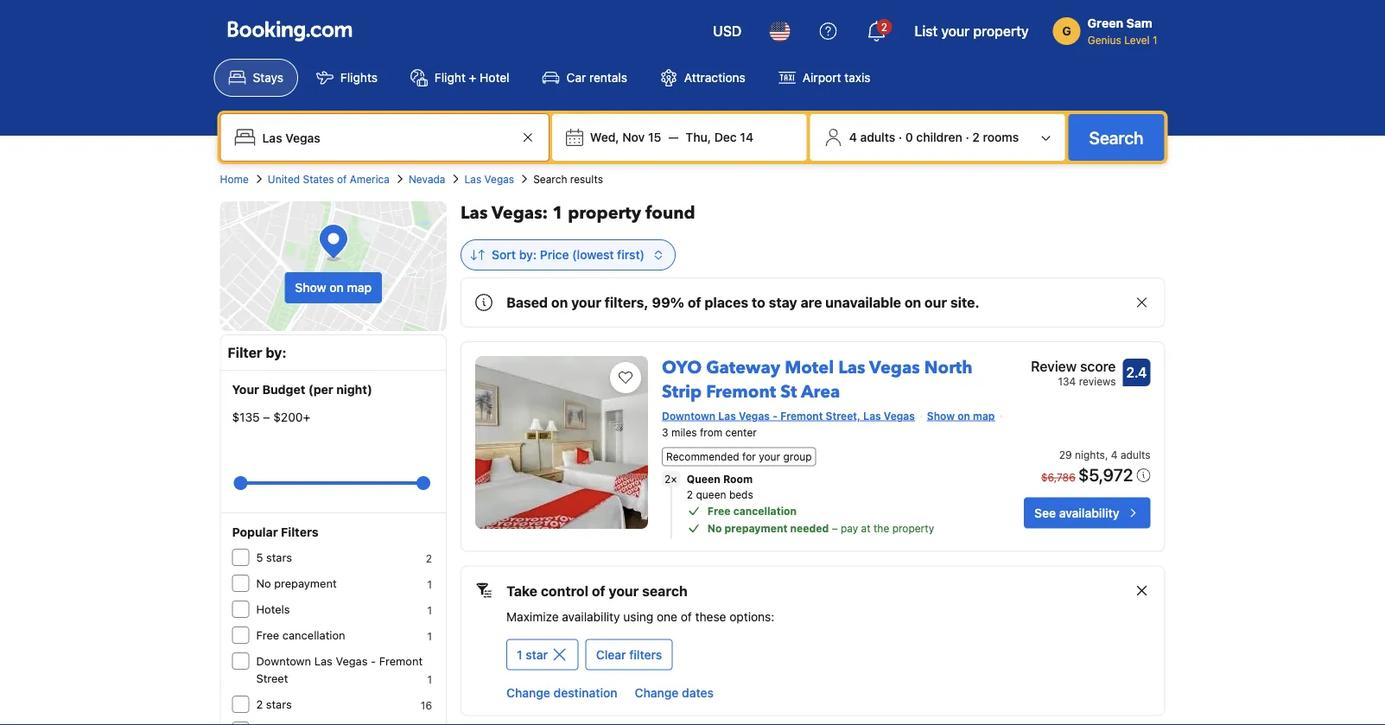 Task type: locate. For each thing, give the bounding box(es) containing it.
1 vertical spatial -
[[371, 655, 376, 668]]

america
[[350, 173, 390, 185]]

0 horizontal spatial adults
[[861, 130, 896, 144]]

vegas:
[[492, 201, 548, 225]]

green sam genius level 1
[[1088, 16, 1158, 46]]

1 horizontal spatial search
[[1090, 127, 1144, 147]]

1 vertical spatial adults
[[1121, 449, 1151, 461]]

0 horizontal spatial downtown
[[256, 655, 311, 668]]

property right the
[[893, 522, 935, 535]]

- for street
[[371, 655, 376, 668]]

results
[[570, 173, 603, 185]]

las
[[465, 173, 482, 185], [461, 201, 488, 225], [839, 356, 866, 380], [719, 410, 736, 422], [864, 410, 881, 422], [314, 655, 333, 668]]

see availability
[[1035, 506, 1120, 520]]

your
[[942, 23, 970, 39], [571, 294, 602, 311], [759, 451, 781, 463], [609, 582, 639, 599]]

0 vertical spatial free
[[708, 505, 731, 517]]

sort
[[492, 248, 516, 262]]

1 vertical spatial show
[[927, 410, 955, 422]]

downtown inside downtown las vegas - fremont street 1
[[256, 655, 311, 668]]

- for street,
[[773, 410, 778, 422]]

on inside button
[[330, 281, 344, 295]]

0 vertical spatial map
[[347, 281, 372, 295]]

airport taxis link
[[764, 59, 886, 97]]

property down results
[[568, 201, 641, 225]]

· left 0
[[899, 130, 903, 144]]

map inside button
[[347, 281, 372, 295]]

0 vertical spatial search
[[1090, 127, 1144, 147]]

0 horizontal spatial free
[[256, 629, 279, 642]]

2 horizontal spatial fremont
[[781, 410, 823, 422]]

1 vertical spatial prepayment
[[274, 577, 337, 590]]

1 horizontal spatial prepayment
[[725, 522, 788, 535]]

0 vertical spatial adults
[[861, 130, 896, 144]]

free cancellation down beds
[[708, 505, 797, 517]]

change down filters
[[635, 685, 679, 700]]

stay
[[769, 294, 798, 311]]

1 horizontal spatial cancellation
[[734, 505, 797, 517]]

0 horizontal spatial property
[[568, 201, 641, 225]]

$200+
[[273, 410, 311, 424]]

las vegas: 1 property found
[[461, 201, 696, 225]]

from
[[700, 426, 723, 439]]

1 horizontal spatial downtown
[[662, 410, 716, 422]]

availability
[[1060, 506, 1120, 520], [562, 609, 620, 624]]

children
[[917, 130, 963, 144]]

las up the area
[[839, 356, 866, 380]]

attractions
[[685, 70, 746, 85]]

of
[[337, 173, 347, 185], [688, 294, 702, 311], [592, 582, 606, 599], [681, 609, 692, 624]]

1 vertical spatial downtown
[[256, 655, 311, 668]]

thu, dec 14 button
[[679, 122, 761, 153]]

availability for maximize
[[562, 609, 620, 624]]

1 vertical spatial fremont
[[781, 410, 823, 422]]

oyo
[[662, 356, 702, 380]]

of right 99%
[[688, 294, 702, 311]]

1 horizontal spatial fremont
[[706, 380, 776, 404]]

control
[[541, 582, 589, 599]]

availability for see
[[1060, 506, 1120, 520]]

of right the "states"
[[337, 173, 347, 185]]

vegas inside downtown las vegas - fremont street 1
[[336, 655, 368, 668]]

adults right the , at the right bottom
[[1121, 449, 1151, 461]]

cancellation down beds
[[734, 505, 797, 517]]

at
[[862, 522, 871, 535]]

0 vertical spatial cancellation
[[734, 505, 797, 517]]

0 horizontal spatial ·
[[899, 130, 903, 144]]

0 horizontal spatial by:
[[266, 344, 287, 361]]

1 vertical spatial search
[[533, 173, 567, 185]]

change
[[507, 685, 551, 700], [635, 685, 679, 700]]

change down 1 star
[[507, 685, 551, 700]]

fremont inside downtown las vegas - fremont street 1
[[379, 655, 423, 668]]

0 horizontal spatial no
[[256, 577, 271, 590]]

search inside button
[[1090, 127, 1144, 147]]

by: right sort
[[519, 248, 537, 262]]

las down no prepayment
[[314, 655, 333, 668]]

0 vertical spatial -
[[773, 410, 778, 422]]

change inside button
[[507, 685, 551, 700]]

1 horizontal spatial availability
[[1060, 506, 1120, 520]]

our
[[925, 294, 947, 311]]

1 vertical spatial stars
[[266, 698, 292, 711]]

prepayment down 5 stars
[[274, 577, 337, 590]]

no down 5
[[256, 577, 271, 590]]

1 horizontal spatial adults
[[1121, 449, 1151, 461]]

las up center
[[719, 410, 736, 422]]

score
[[1081, 358, 1116, 375]]

1 horizontal spatial map
[[973, 410, 995, 422]]

1 inside 'button'
[[517, 647, 523, 662]]

dates
[[682, 685, 714, 700]]

0 horizontal spatial prepayment
[[274, 577, 337, 590]]

list
[[915, 23, 938, 39]]

0 vertical spatial by:
[[519, 248, 537, 262]]

1 horizontal spatial property
[[893, 522, 935, 535]]

1
[[1153, 34, 1158, 46], [553, 201, 564, 225], [427, 578, 432, 590], [427, 604, 432, 616], [427, 630, 432, 642], [517, 647, 523, 662], [427, 673, 432, 685]]

0 horizontal spatial show
[[295, 281, 326, 295]]

1 horizontal spatial –
[[832, 522, 838, 535]]

found
[[646, 201, 696, 225]]

scored 2.4 element
[[1123, 359, 1151, 386]]

airport taxis
[[803, 70, 871, 85]]

your right for
[[759, 451, 781, 463]]

downtown up miles
[[662, 410, 716, 422]]

availability down take control of your search
[[562, 609, 620, 624]]

-
[[773, 410, 778, 422], [371, 655, 376, 668]]

green
[[1088, 16, 1124, 30]]

take control of your search
[[507, 582, 688, 599]]

0 vertical spatial no
[[708, 522, 722, 535]]

4 right the , at the right bottom
[[1112, 449, 1118, 461]]

3
[[662, 426, 669, 439]]

2 change from the left
[[635, 685, 679, 700]]

cancellation up downtown las vegas - fremont street 1
[[283, 629, 345, 642]]

stays link
[[214, 59, 298, 97]]

1 vertical spatial by:
[[266, 344, 287, 361]]

1 vertical spatial –
[[832, 522, 838, 535]]

queen room
[[687, 473, 753, 485]]

0 horizontal spatial cancellation
[[283, 629, 345, 642]]

1 horizontal spatial 4
[[1112, 449, 1118, 461]]

area
[[801, 380, 840, 404]]

property left g
[[974, 23, 1029, 39]]

property
[[974, 23, 1029, 39], [568, 201, 641, 225], [893, 522, 935, 535]]

2 queen beds
[[687, 489, 754, 501]]

0 horizontal spatial free cancellation
[[256, 629, 345, 642]]

0 vertical spatial downtown
[[662, 410, 716, 422]]

availability down the $5,972
[[1060, 506, 1120, 520]]

,
[[1106, 449, 1109, 461]]

5
[[256, 551, 263, 564]]

0 horizontal spatial –
[[263, 410, 270, 424]]

cancellation
[[734, 505, 797, 517], [283, 629, 345, 642]]

oyo gateway motel las vegas north strip fremont st area
[[662, 356, 973, 404]]

0 vertical spatial prepayment
[[725, 522, 788, 535]]

are
[[801, 294, 822, 311]]

prepayment for no prepayment needed – pay at the property
[[725, 522, 788, 535]]

rooms
[[983, 130, 1019, 144]]

1 change from the left
[[507, 685, 551, 700]]

0 horizontal spatial 4
[[849, 130, 857, 144]]

your
[[232, 383, 259, 397]]

search button
[[1069, 114, 1165, 161]]

2 · from the left
[[966, 130, 970, 144]]

1 vertical spatial 4
[[1112, 449, 1118, 461]]

– right $135
[[263, 410, 270, 424]]

0 vertical spatial show on map
[[295, 281, 372, 295]]

change dates button
[[628, 677, 721, 708]]

places
[[705, 294, 749, 311]]

flight
[[435, 70, 466, 85]]

las vegas link
[[465, 171, 514, 187]]

· right children
[[966, 130, 970, 144]]

list your property link
[[905, 10, 1040, 52]]

2 inside dropdown button
[[882, 21, 888, 33]]

1 vertical spatial no
[[256, 577, 271, 590]]

0 horizontal spatial search
[[533, 173, 567, 185]]

group
[[784, 451, 812, 463]]

1 horizontal spatial free cancellation
[[708, 505, 797, 517]]

$135 – $200+
[[232, 410, 311, 424]]

1 horizontal spatial change
[[635, 685, 679, 700]]

your account menu green sam genius level 1 element
[[1053, 8, 1165, 48]]

search for search results
[[533, 173, 567, 185]]

- inside downtown las vegas - fremont street 1
[[371, 655, 376, 668]]

fremont up 16
[[379, 655, 423, 668]]

1 vertical spatial availability
[[562, 609, 620, 624]]

0 horizontal spatial fremont
[[379, 655, 423, 668]]

0 horizontal spatial -
[[371, 655, 376, 668]]

stars down street
[[266, 698, 292, 711]]

0 vertical spatial fremont
[[706, 380, 776, 404]]

stars right 5
[[266, 551, 292, 564]]

0 vertical spatial availability
[[1060, 506, 1120, 520]]

no down the queen
[[708, 522, 722, 535]]

review score 134 reviews
[[1032, 358, 1116, 387]]

fremont down st
[[781, 410, 823, 422]]

0 horizontal spatial availability
[[562, 609, 620, 624]]

0 horizontal spatial map
[[347, 281, 372, 295]]

change inside change dates button
[[635, 685, 679, 700]]

0 vertical spatial property
[[974, 23, 1029, 39]]

group
[[241, 469, 424, 497]]

prepayment down beds
[[725, 522, 788, 535]]

taxis
[[845, 70, 871, 85]]

adults left 0
[[861, 130, 896, 144]]

by: right filter
[[266, 344, 287, 361]]

0 vertical spatial stars
[[266, 551, 292, 564]]

– left pay at the bottom of the page
[[832, 522, 838, 535]]

flights link
[[302, 59, 392, 97]]

1 vertical spatial free cancellation
[[256, 629, 345, 642]]

site.
[[951, 294, 980, 311]]

of inside united states of america link
[[337, 173, 347, 185]]

0 vertical spatial show
[[295, 281, 326, 295]]

nov
[[623, 130, 645, 144]]

sort by: price (lowest first)
[[492, 248, 645, 262]]

2 inside button
[[973, 130, 980, 144]]

1 horizontal spatial by:
[[519, 248, 537, 262]]

based
[[507, 294, 548, 311]]

0 horizontal spatial show on map
[[295, 281, 372, 295]]

0 vertical spatial 4
[[849, 130, 857, 144]]

downtown up street
[[256, 655, 311, 668]]

queen room link
[[687, 471, 965, 487]]

2 vertical spatial fremont
[[379, 655, 423, 668]]

free cancellation down hotels
[[256, 629, 345, 642]]

stars
[[266, 551, 292, 564], [266, 698, 292, 711]]

take
[[507, 582, 538, 599]]

1 horizontal spatial no
[[708, 522, 722, 535]]

free down 2 queen beds
[[708, 505, 731, 517]]

+
[[469, 70, 477, 85]]

4 inside button
[[849, 130, 857, 144]]

reviews
[[1079, 375, 1116, 387]]

0 horizontal spatial change
[[507, 685, 551, 700]]

for
[[743, 451, 756, 463]]

by: for sort
[[519, 248, 537, 262]]

fremont down the gateway
[[706, 380, 776, 404]]

4 left 0
[[849, 130, 857, 144]]

1 horizontal spatial show
[[927, 410, 955, 422]]

flight + hotel
[[435, 70, 510, 85]]

1 vertical spatial show on map
[[927, 410, 995, 422]]

1 horizontal spatial -
[[773, 410, 778, 422]]

change for change destination
[[507, 685, 551, 700]]

free down hotels
[[256, 629, 279, 642]]

1 horizontal spatial ·
[[966, 130, 970, 144]]

1 horizontal spatial show on map
[[927, 410, 995, 422]]

show
[[295, 281, 326, 295], [927, 410, 955, 422]]



Task type: vqa. For each thing, say whether or not it's contained in the screenshot.
the left THE ·
yes



Task type: describe. For each thing, give the bounding box(es) containing it.
review
[[1032, 358, 1077, 375]]

change destination button
[[500, 677, 625, 708]]

las inside oyo gateway motel las vegas north strip fremont st area
[[839, 356, 866, 380]]

north
[[925, 356, 973, 380]]

stars for 5 stars
[[266, 551, 292, 564]]

1 · from the left
[[899, 130, 903, 144]]

oyo gateway motel las vegas north strip fremont st area image
[[475, 356, 648, 529]]

$5,972
[[1079, 465, 1134, 485]]

maximize availability using one of these options:
[[507, 609, 775, 624]]

change destination
[[507, 685, 618, 700]]

booking.com image
[[228, 21, 352, 41]]

1 inside green sam genius level 1
[[1153, 34, 1158, 46]]

unavailable
[[826, 294, 902, 311]]

your right list
[[942, 23, 970, 39]]

night)
[[337, 383, 372, 397]]

downtown las vegas - fremont street, las vegas
[[662, 410, 915, 422]]

1 vertical spatial map
[[973, 410, 995, 422]]

pay
[[841, 522, 859, 535]]

first)
[[617, 248, 645, 262]]

show inside show on map button
[[295, 281, 326, 295]]

stars for 2 stars
[[266, 698, 292, 711]]

las right street,
[[864, 410, 881, 422]]

0
[[906, 130, 913, 144]]

clear
[[596, 647, 626, 662]]

usd button
[[703, 10, 752, 52]]

search results updated. las vegas: 1 property found. applied filters: 1 star. element
[[461, 201, 1166, 226]]

downtown for street,
[[662, 410, 716, 422]]

your left filters,
[[571, 294, 602, 311]]

nights
[[1075, 449, 1106, 461]]

las down las vegas
[[461, 201, 488, 225]]

$6,786
[[1042, 471, 1076, 484]]

1 vertical spatial property
[[568, 201, 641, 225]]

Where are you going? field
[[255, 122, 518, 153]]

0 vertical spatial –
[[263, 410, 270, 424]]

las inside downtown las vegas - fremont street 1
[[314, 655, 333, 668]]

(lowest
[[572, 248, 614, 262]]

0 vertical spatial free cancellation
[[708, 505, 797, 517]]

usd
[[713, 23, 742, 39]]

$135
[[232, 410, 260, 424]]

show on map button
[[285, 272, 382, 303]]

united
[[268, 173, 300, 185]]

1 inside downtown las vegas - fremont street 1
[[427, 673, 432, 685]]

las vegas
[[465, 173, 514, 185]]

united states of america link
[[268, 171, 390, 187]]

clear filters
[[596, 647, 662, 662]]

strip
[[662, 380, 702, 404]]

queen
[[696, 489, 727, 501]]

by: for filter
[[266, 344, 287, 361]]

list your property
[[915, 23, 1029, 39]]

show on map inside show on map button
[[295, 281, 372, 295]]

fremont inside oyo gateway motel las vegas north strip fremont st area
[[706, 380, 776, 404]]

1 vertical spatial free
[[256, 629, 279, 642]]

adults inside 4 adults · 0 children · 2 rooms button
[[861, 130, 896, 144]]

2 ×
[[665, 473, 678, 485]]

of right control
[[592, 582, 606, 599]]

fremont for street
[[379, 655, 423, 668]]

las right nevada
[[465, 173, 482, 185]]

4 adults · 0 children · 2 rooms button
[[818, 121, 1059, 154]]

using
[[624, 609, 654, 624]]

vegas inside oyo gateway motel las vegas north strip fremont st area
[[870, 356, 920, 380]]

fremont for street,
[[781, 410, 823, 422]]

filter
[[228, 344, 262, 361]]

miles
[[672, 426, 697, 439]]

2 stars
[[256, 698, 292, 711]]

car
[[567, 70, 586, 85]]

beds
[[729, 489, 754, 501]]

these
[[696, 609, 727, 624]]

prepayment for no prepayment
[[274, 577, 337, 590]]

oyo gateway motel las vegas north strip fremont st area link
[[662, 349, 973, 404]]

attractions link
[[646, 59, 761, 97]]

downtown las vegas - fremont street 1
[[256, 655, 432, 685]]

one
[[657, 609, 678, 624]]

your budget (per night)
[[232, 383, 372, 397]]

st
[[781, 380, 797, 404]]

2.4
[[1127, 364, 1148, 381]]

united states of america
[[268, 173, 390, 185]]

recommended
[[667, 451, 740, 463]]

home
[[220, 173, 249, 185]]

1 vertical spatial cancellation
[[283, 629, 345, 642]]

29 nights , 4 adults
[[1060, 449, 1151, 461]]

needed
[[790, 522, 829, 535]]

based on your filters, 99% of places to stay are unavailable on our site.
[[507, 294, 980, 311]]

hotel
[[480, 70, 510, 85]]

filters
[[281, 525, 319, 539]]

nevada link
[[409, 171, 446, 187]]

star
[[526, 647, 548, 662]]

search results
[[533, 173, 603, 185]]

search
[[642, 582, 688, 599]]

budget
[[262, 383, 306, 397]]

no for no prepayment needed – pay at the property
[[708, 522, 722, 535]]

see
[[1035, 506, 1056, 520]]

sam
[[1127, 16, 1153, 30]]

change for change dates
[[635, 685, 679, 700]]

1 star button
[[507, 639, 579, 670]]

popular
[[232, 525, 278, 539]]

no prepayment needed – pay at the property
[[708, 522, 935, 535]]

review score element
[[1032, 356, 1116, 377]]

home link
[[220, 171, 249, 187]]

wed, nov 15 — thu, dec 14
[[590, 130, 754, 144]]

1 horizontal spatial free
[[708, 505, 731, 517]]

15
[[648, 130, 662, 144]]

no for no prepayment
[[256, 577, 271, 590]]

thu,
[[686, 130, 712, 144]]

2 vertical spatial property
[[893, 522, 935, 535]]

downtown for street
[[256, 655, 311, 668]]

rentals
[[590, 70, 628, 85]]

your up using
[[609, 582, 639, 599]]

street
[[256, 672, 288, 685]]

flights
[[341, 70, 378, 85]]

options:
[[730, 609, 775, 624]]

of right one
[[681, 609, 692, 624]]

change dates
[[635, 685, 714, 700]]

—
[[668, 130, 679, 144]]

search for search
[[1090, 127, 1144, 147]]

2 horizontal spatial property
[[974, 23, 1029, 39]]

(per
[[308, 383, 334, 397]]

filters,
[[605, 294, 649, 311]]



